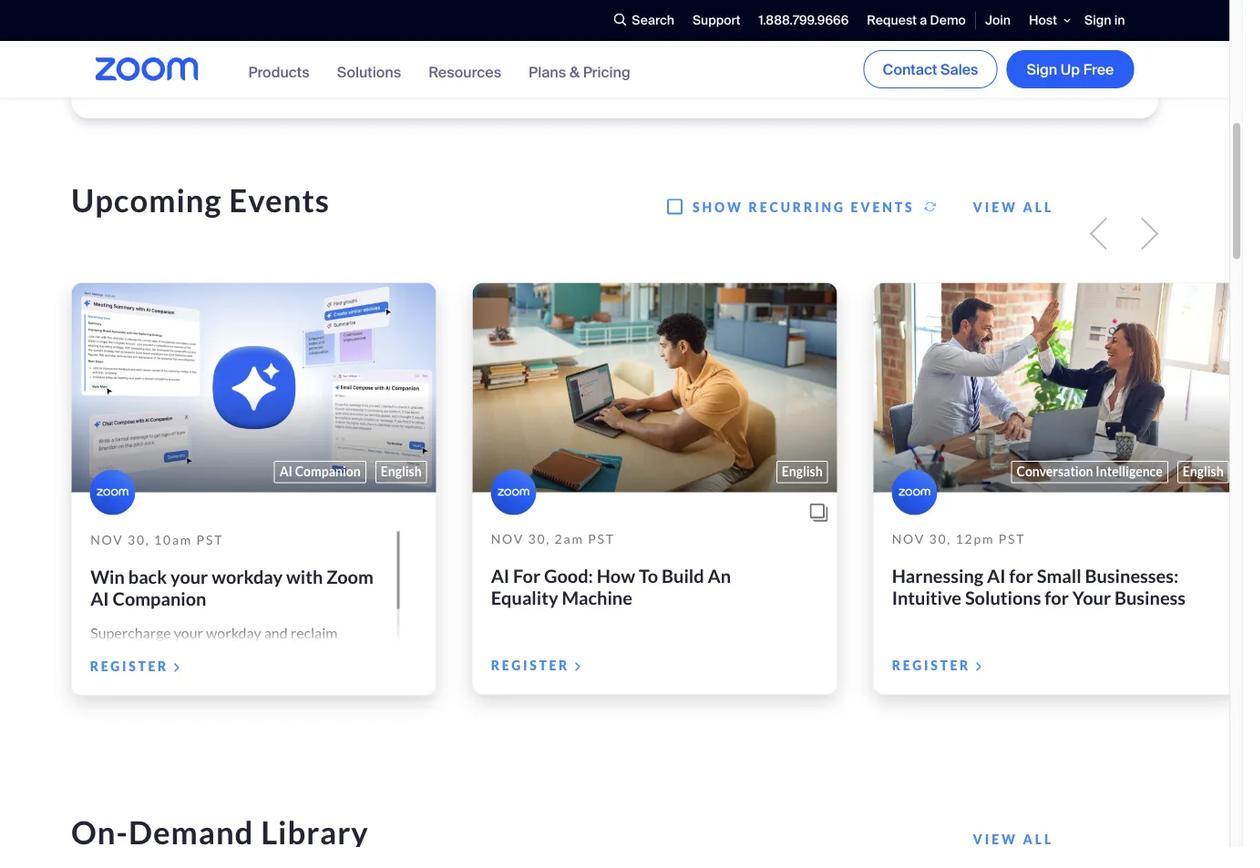 Task type: describe. For each thing, give the bounding box(es) containing it.
resources button
[[428, 62, 501, 81]]

productivity
[[90, 641, 168, 659]]

upcoming
[[71, 181, 222, 219]]

nov 30, 2am pst
[[491, 531, 615, 547]]

workday inside supercharge your workday and reclaim productivity with zoom ai companion!
[[206, 623, 261, 641]]

an
[[708, 565, 731, 587]]

build
[[662, 565, 704, 587]]

sign up free link
[[1007, 50, 1134, 88]]

request
[[867, 12, 917, 28]]

2 view all from the top
[[973, 832, 1054, 847]]

ai inside supercharge your workday and reclaim productivity with zoom ai companion!
[[242, 641, 257, 659]]

pst for your
[[196, 531, 223, 547]]

to
[[639, 565, 658, 587]]

solutions inside harnessing ai for small businesses: intuitive solutions for your business
[[965, 587, 1041, 609]]

resources
[[428, 62, 501, 81]]

30, for for
[[528, 531, 551, 547]]

english link for harnessing ai for small businesses: intuitive solutions for your business
[[1177, 461, 1229, 483]]

contact sales
[[883, 60, 978, 79]]

win back your workday with zoom ai companion
[[90, 565, 373, 609]]

support
[[693, 12, 741, 28]]

companion!
[[259, 641, 338, 659]]

sign up free
[[1027, 60, 1114, 79]]

english link for win back your workday with zoom ai companion
[[375, 461, 427, 483]]

1 all from the top
[[1023, 199, 1054, 215]]

small
[[1037, 565, 1081, 587]]

1 horizontal spatial register link
[[491, 655, 591, 677]]

supercharge
[[90, 623, 171, 641]]

with inside supercharge your workday and reclaim productivity with zoom ai companion!
[[171, 641, 200, 659]]

ai inside ai for good: how to build an equality machine
[[491, 565, 510, 587]]

1 view all from the top
[[973, 199, 1054, 215]]

events
[[229, 181, 330, 219]]

1 horizontal spatial for
[[1045, 587, 1069, 609]]

1.888.799.9666
[[759, 12, 849, 28]]

conversation intelligence
[[1017, 464, 1163, 479]]

win
[[90, 565, 124, 587]]

sign in link
[[1075, 1, 1134, 40]]

30, for ai
[[929, 531, 952, 547]]

2 english link from the left
[[776, 461, 828, 483]]

2 view all link from the top
[[973, 828, 1090, 848]]

plans
[[529, 62, 566, 81]]

ai companion
[[279, 464, 361, 479]]

harnessing
[[892, 565, 983, 587]]

search
[[632, 12, 674, 28]]

host button
[[1020, 0, 1075, 41]]

your
[[1072, 587, 1111, 609]]

supercharge your workday and reclaim productivity with zoom ai companion!
[[90, 623, 338, 659]]

conversation intelligence link
[[1011, 461, 1168, 483]]

events
[[851, 199, 915, 215]]

products button
[[248, 62, 310, 81]]

back
[[128, 565, 166, 587]]

intelligence
[[1096, 464, 1163, 479]]

english for 2nd english 'link'
[[782, 464, 823, 479]]

register link for win back your workday with zoom ai companion
[[90, 656, 190, 678]]

in
[[1114, 12, 1125, 28]]

12pm
[[956, 531, 994, 547]]

1.888.799.9666 link
[[750, 1, 858, 40]]

conversation
[[1017, 464, 1093, 479]]

request a demo link
[[858, 1, 975, 40]]

sales
[[941, 60, 978, 79]]

2 all from the top
[[1023, 832, 1054, 847]]

sign for sign in
[[1085, 12, 1111, 28]]

intuitive
[[892, 587, 961, 609]]

search link
[[614, 1, 684, 40]]

how
[[597, 565, 635, 587]]

request a demo
[[867, 12, 966, 28]]

good:
[[544, 565, 593, 587]]

pricing
[[583, 62, 630, 81]]

10am
[[154, 531, 192, 547]]

zoom inside win back your workday with zoom ai companion
[[326, 565, 373, 587]]

upcoming events
[[71, 181, 330, 219]]

plans & pricing
[[529, 62, 630, 81]]

time / date
[[881, 11, 956, 28]]

language
[[618, 11, 679, 28]]



Task type: locate. For each thing, give the bounding box(es) containing it.
english link
[[375, 461, 427, 483], [776, 461, 828, 483], [1177, 461, 1229, 483]]

register for harnessing ai for small businesses: intuitive solutions for your business
[[892, 658, 971, 673]]

reclaim
[[290, 623, 337, 641]]

0 horizontal spatial with
[[171, 641, 200, 659]]

with right productivity
[[171, 641, 200, 659]]

0 horizontal spatial register link
[[90, 656, 190, 678]]

nov for harnessing
[[892, 531, 925, 547]]

2 30, from the left
[[528, 531, 551, 547]]

register link for harnessing ai for small businesses: intuitive solutions for your business
[[892, 655, 992, 677]]

2 nov from the left
[[491, 531, 524, 547]]

2 view from the top
[[973, 832, 1018, 847]]

all
[[1023, 199, 1054, 215], [1023, 832, 1054, 847]]

0 horizontal spatial companion
[[112, 587, 206, 609]]

sign
[[1085, 12, 1111, 28], [1027, 60, 1057, 79]]

for
[[513, 565, 541, 587]]

harnessing ai for small businesses: intuitive solutions for your business
[[892, 565, 1186, 609]]

0 horizontal spatial english link
[[375, 461, 427, 483]]

1 vertical spatial all
[[1023, 832, 1054, 847]]

for
[[1009, 565, 1033, 587], [1045, 587, 1069, 609]]

30, left 2am in the left bottom of the page
[[528, 531, 551, 547]]

machine
[[562, 587, 632, 609]]

0 vertical spatial all
[[1023, 199, 1054, 215]]

pst right 12pm at right bottom
[[999, 531, 1026, 547]]

/
[[916, 11, 921, 28]]

view all
[[973, 199, 1054, 215], [973, 832, 1054, 847]]

1 30, from the left
[[127, 531, 150, 547]]

ai inside harnessing ai for small businesses: intuitive solutions for your business
[[987, 565, 1006, 587]]

your inside supercharge your workday and reclaim productivity with zoom ai companion!
[[173, 623, 203, 641]]

show recurring events
[[693, 199, 915, 215]]

0 horizontal spatial solutions
[[337, 62, 401, 81]]

0 horizontal spatial register
[[90, 659, 169, 675]]

1 pst from the left
[[196, 531, 223, 547]]

0 vertical spatial view all link
[[973, 196, 1090, 218]]

host
[[1029, 12, 1057, 29]]

nov
[[90, 531, 123, 547], [491, 531, 524, 547], [892, 531, 925, 547]]

register down intuitive
[[892, 658, 971, 673]]

0 vertical spatial view
[[973, 199, 1018, 215]]

with
[[286, 565, 322, 587], [171, 641, 200, 659]]

0 vertical spatial solutions
[[337, 62, 401, 81]]

register link
[[491, 655, 591, 677], [892, 655, 992, 677], [90, 656, 190, 678]]

sign inside sign in link
[[1085, 12, 1111, 28]]

2 horizontal spatial register link
[[892, 655, 992, 677]]

30, left 10am
[[127, 531, 150, 547]]

0 horizontal spatial for
[[1009, 565, 1033, 587]]

1 vertical spatial solutions
[[965, 587, 1041, 609]]

0 vertical spatial sign
[[1085, 12, 1111, 28]]

0 horizontal spatial pst
[[196, 531, 223, 547]]

30, left 12pm at right bottom
[[929, 531, 952, 547]]

ai
[[279, 464, 293, 479], [491, 565, 510, 587], [987, 565, 1006, 587], [90, 587, 109, 609], [242, 641, 257, 659]]

for left "your"
[[1045, 587, 1069, 609]]

3 30, from the left
[[929, 531, 952, 547]]

english for english 'link' related to win back your workday with zoom ai companion
[[381, 464, 422, 479]]

english
[[106, 73, 146, 89], [381, 464, 422, 479], [782, 464, 823, 479], [1183, 464, 1224, 479]]

1 horizontal spatial zoom
[[326, 565, 373, 587]]

view for first the view all link from the bottom of the page
[[973, 832, 1018, 847]]

1 vertical spatial workday
[[206, 623, 261, 641]]

30,
[[127, 531, 150, 547], [528, 531, 551, 547], [929, 531, 952, 547]]

pst right 2am in the left bottom of the page
[[588, 531, 615, 547]]

1 horizontal spatial nov
[[491, 531, 524, 547]]

1 english link from the left
[[375, 461, 427, 483]]

1 horizontal spatial sign
[[1085, 12, 1111, 28]]

your inside win back your workday with zoom ai companion
[[170, 565, 208, 587]]

with up reclaim
[[286, 565, 322, 587]]

nov up for
[[491, 531, 524, 547]]

1 horizontal spatial with
[[286, 565, 322, 587]]

0 vertical spatial with
[[286, 565, 322, 587]]

2 horizontal spatial english link
[[1177, 461, 1229, 483]]

nov 30, 12pm pst
[[892, 531, 1026, 547]]

join
[[985, 12, 1011, 28]]

register down productivity
[[90, 659, 169, 675]]

0 vertical spatial workday
[[211, 565, 282, 587]]

register link down supercharge
[[90, 656, 190, 678]]

view for 1st the view all link from the top
[[973, 199, 1018, 215]]

1 vertical spatial view all link
[[973, 828, 1090, 848]]

1 vertical spatial view
[[973, 832, 1018, 847]]

3 nov from the left
[[892, 531, 925, 547]]

time
[[881, 11, 913, 28]]

nov up harnessing
[[892, 531, 925, 547]]

1 nov from the left
[[90, 531, 123, 547]]

1 horizontal spatial english link
[[776, 461, 828, 483]]

zoom left and
[[202, 641, 239, 659]]

0 vertical spatial companion
[[295, 464, 361, 479]]

2am
[[555, 531, 584, 547]]

register link down intuitive
[[892, 655, 992, 677]]

date
[[924, 11, 956, 28]]

0 horizontal spatial sign
[[1027, 60, 1057, 79]]

business
[[1115, 587, 1186, 609]]

1 vertical spatial zoom
[[202, 641, 239, 659]]

english for harnessing ai for small businesses: intuitive solutions for your business english 'link'
[[1183, 464, 1224, 479]]

pst
[[196, 531, 223, 547], [588, 531, 615, 547], [999, 531, 1026, 547]]

with inside win back your workday with zoom ai companion
[[286, 565, 322, 587]]

plans & pricing link
[[529, 62, 630, 81]]

companion
[[295, 464, 361, 479], [112, 587, 206, 609]]

0 horizontal spatial 30,
[[127, 531, 150, 547]]

sign left in
[[1085, 12, 1111, 28]]

contact
[[883, 60, 937, 79]]

solutions right products button
[[337, 62, 401, 81]]

companion inside win back your workday with zoom ai companion
[[112, 587, 206, 609]]

2 horizontal spatial 30,
[[929, 531, 952, 547]]

nov for win
[[90, 531, 123, 547]]

ai inside win back your workday with zoom ai companion
[[90, 587, 109, 609]]

register
[[491, 658, 570, 673], [892, 658, 971, 673], [90, 659, 169, 675]]

zoom up reclaim
[[326, 565, 373, 587]]

1 horizontal spatial companion
[[295, 464, 361, 479]]

nov for ai
[[491, 531, 524, 547]]

2 horizontal spatial register
[[892, 658, 971, 673]]

30, for back
[[127, 531, 150, 547]]

3 english link from the left
[[1177, 461, 1229, 483]]

equality
[[491, 587, 558, 609]]

sign in
[[1085, 12, 1125, 28]]

1 vertical spatial view all
[[973, 832, 1054, 847]]

sign left up
[[1027, 60, 1057, 79]]

free
[[1083, 60, 1114, 79]]

1 horizontal spatial register
[[491, 658, 570, 673]]

&
[[569, 62, 580, 81]]

0 horizontal spatial zoom
[[202, 641, 239, 659]]

join link
[[976, 1, 1020, 40]]

0 horizontal spatial nov
[[90, 531, 123, 547]]

workday up and
[[211, 565, 282, 587]]

0 vertical spatial view all
[[973, 199, 1054, 215]]

workday
[[211, 565, 282, 587], [206, 623, 261, 641]]

1 horizontal spatial solutions
[[965, 587, 1041, 609]]

pst for for
[[999, 531, 1026, 547]]

2 horizontal spatial nov
[[892, 531, 925, 547]]

nov 30, 10am pst
[[90, 531, 223, 547]]

3 pst from the left
[[999, 531, 1026, 547]]

a
[[920, 12, 927, 28]]

demo
[[930, 12, 966, 28]]

sign for sign up free
[[1027, 60, 1057, 79]]

1 vertical spatial with
[[171, 641, 200, 659]]

ai for good: how to build an equality machine
[[491, 565, 731, 609]]

your down 10am
[[170, 565, 208, 587]]

register down "equality"
[[491, 658, 570, 673]]

2 horizontal spatial pst
[[999, 531, 1026, 547]]

show
[[693, 199, 744, 215]]

solutions button
[[337, 62, 401, 81]]

ai companion link
[[274, 461, 366, 483]]

1 horizontal spatial pst
[[588, 531, 615, 547]]

nov up "win"
[[90, 531, 123, 547]]

contact sales link
[[864, 50, 997, 88]]

register for win back your workday with zoom ai companion
[[90, 659, 169, 675]]

products
[[248, 62, 310, 81]]

1 vertical spatial sign
[[1027, 60, 1057, 79]]

zoom
[[326, 565, 373, 587], [202, 641, 239, 659]]

1 view from the top
[[973, 199, 1018, 215]]

pst right 10am
[[196, 531, 223, 547]]

pst for good:
[[588, 531, 615, 547]]

businesses:
[[1085, 565, 1179, 587]]

up
[[1061, 60, 1080, 79]]

view
[[973, 199, 1018, 215], [973, 832, 1018, 847]]

0 vertical spatial your
[[170, 565, 208, 587]]

workday left and
[[206, 623, 261, 641]]

your right supercharge
[[173, 623, 203, 641]]

sign inside sign up free link
[[1027, 60, 1057, 79]]

register link down "equality"
[[491, 655, 591, 677]]

zoom logo image
[[95, 57, 198, 81]]

solutions
[[337, 62, 401, 81], [965, 587, 1041, 609]]

1 vertical spatial your
[[173, 623, 203, 641]]

your
[[170, 565, 208, 587], [173, 623, 203, 641]]

1 view all link from the top
[[973, 196, 1090, 218]]

support link
[[684, 1, 750, 40]]

zoom inside supercharge your workday and reclaim productivity with zoom ai companion!
[[202, 641, 239, 659]]

and
[[264, 623, 287, 641]]

for left "small" at the right of the page
[[1009, 565, 1033, 587]]

0 vertical spatial zoom
[[326, 565, 373, 587]]

1 vertical spatial companion
[[112, 587, 206, 609]]

recurring
[[749, 199, 846, 215]]

2 pst from the left
[[588, 531, 615, 547]]

solutions down 12pm at right bottom
[[965, 587, 1041, 609]]

1 horizontal spatial 30,
[[528, 531, 551, 547]]

workday inside win back your workday with zoom ai companion
[[211, 565, 282, 587]]



Task type: vqa. For each thing, say whether or not it's contained in the screenshot.
topmost 'View All' link
yes



